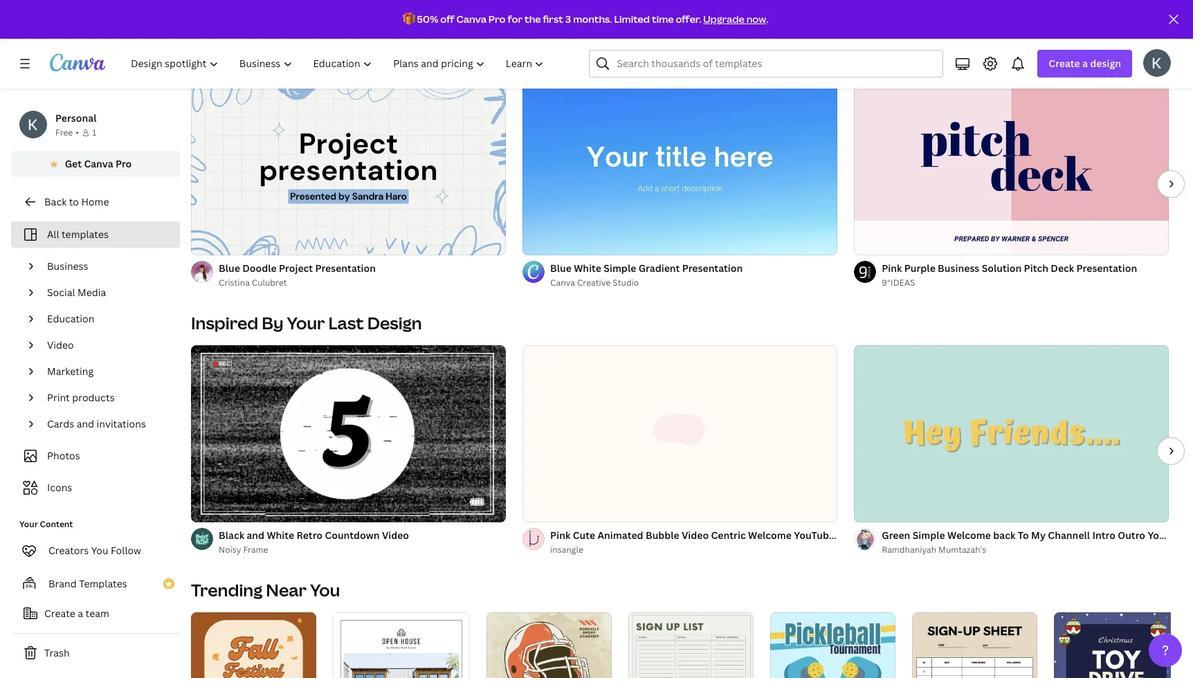 Task type: describe. For each thing, give the bounding box(es) containing it.
upgrade
[[703, 12, 745, 26]]

create a design button
[[1038, 50, 1132, 78]]

presentation inside pink purple business solution pitch deck presentation 9"ideas
[[1077, 262, 1137, 275]]

brand templates link
[[11, 570, 180, 598]]

get
[[65, 157, 82, 170]]

blue doodle project presentation image
[[191, 78, 506, 255]]

last
[[328, 311, 364, 334]]

studio
[[613, 277, 639, 289]]

you may like
[[191, 44, 295, 67]]

and for black
[[247, 529, 265, 542]]

white inside blue white simple gradient presentation canva creative studio
[[574, 262, 601, 275]]

noisy frame link
[[219, 543, 506, 557]]

templates
[[79, 577, 127, 590]]

video inside the pink cute animated bubble video centric welcome youtube intro insangle
[[682, 529, 709, 542]]

white inside black and white retro countdown video noisy frame
[[267, 529, 294, 542]]

off
[[440, 12, 455, 26]]

aesthetic
[[444, 8, 489, 21]]

inspired
[[191, 311, 258, 334]]

creators you follow
[[48, 544, 141, 557]]

to
[[69, 195, 79, 208]]

red and brown retro football camp flyer image
[[486, 613, 612, 678]]

creators you follow link
[[11, 537, 180, 565]]

1 horizontal spatial you
[[191, 44, 221, 67]]

v
[[1190, 529, 1193, 542]]

open house real estate flyer image
[[333, 613, 470, 678]]

insangle
[[550, 544, 583, 556]]

cute
[[573, 529, 595, 542]]

design
[[1090, 57, 1121, 70]]

black
[[219, 529, 244, 542]]

modern bold sign up sheet planner image
[[628, 613, 754, 678]]

cards and invitations
[[47, 417, 146, 431]]

9"ideas link
[[882, 276, 1169, 290]]

trash link
[[11, 640, 180, 667]]

channell
[[1048, 529, 1090, 542]]

cards and invitations link
[[42, 411, 172, 437]]

0 horizontal spatial your
[[19, 518, 38, 530]]

presentation inside blue doodle project presentation cristina culubret
[[315, 262, 376, 275]]

navy and tosca minimalist pickleball tournamnet flyer image
[[770, 613, 896, 678]]

business inside business link
[[47, 260, 88, 273]]

create for create a team
[[44, 607, 75, 620]]

intro inside green simple welcome back to my channell intro outro youtube v ramdhaniyah mumtazah's
[[1093, 529, 1116, 542]]

0 vertical spatial pro
[[489, 12, 506, 26]]

blue white simple gradient presentation image
[[523, 78, 838, 255]]

1
[[92, 127, 96, 138]]

green simple welcome back to my channell intro outro youtube v ramdhaniyah mumtazah's
[[882, 529, 1193, 556]]

get canva pro button
[[11, 151, 180, 177]]

frame
[[243, 544, 268, 556]]

brand templates
[[48, 577, 127, 590]]

icons
[[47, 481, 72, 494]]

team
[[86, 607, 109, 620]]

blue white simple gradient presentation link
[[550, 261, 838, 276]]

pro inside button
[[116, 157, 132, 170]]

by
[[262, 311, 284, 334]]

gradient
[[639, 262, 680, 275]]

marketing
[[47, 365, 94, 378]]

free
[[55, 127, 73, 138]]

a for team
[[78, 607, 83, 620]]

all
[[47, 228, 59, 241]]

kendall parks image
[[1143, 49, 1171, 77]]

black and white retro countdown video link
[[219, 528, 506, 543]]

youtube
[[794, 529, 835, 542]]

animated
[[598, 529, 643, 542]]

green
[[882, 529, 910, 542]]

pink cute animated bubble video centric welcome youtube intro insangle
[[550, 529, 860, 556]]

canva inside button
[[84, 157, 113, 170]]

space link
[[697, 8, 933, 23]]

deck
[[1051, 262, 1074, 275]]

insangle link
[[550, 543, 838, 557]]

0 vertical spatial your
[[287, 311, 325, 334]]

near
[[266, 579, 307, 601]]

0 horizontal spatial video
[[47, 338, 74, 352]]

blue for blue white simple gradient presentation
[[550, 262, 572, 275]]

upgrade now button
[[703, 12, 766, 26]]

time
[[652, 12, 674, 26]]

first
[[543, 12, 563, 26]]

blue white simple gradient presentation canva creative studio
[[550, 262, 743, 289]]

2 vertical spatial you
[[310, 579, 340, 601]]

welcome inside the pink cute animated bubble video centric welcome youtube intro insangle
[[748, 529, 792, 542]]

and for cards
[[77, 417, 94, 431]]

print
[[47, 391, 70, 404]]

media
[[78, 286, 106, 299]]

icons link
[[19, 475, 172, 501]]

business link
[[42, 253, 172, 280]]

centric
[[711, 529, 746, 542]]



Task type: vqa. For each thing, say whether or not it's contained in the screenshot.


Task type: locate. For each thing, give the bounding box(es) containing it.
back to home
[[44, 195, 109, 208]]

all templates
[[47, 228, 109, 241]]

business right "purple"
[[938, 262, 980, 275]]

bubble
[[646, 529, 680, 542]]

2 horizontal spatial you
[[310, 579, 340, 601]]

pink purple business solution pitch deck presentation 9"ideas
[[882, 262, 1137, 289]]

products
[[72, 391, 115, 404]]

culubret
[[252, 277, 287, 289]]

1 vertical spatial pro
[[116, 157, 132, 170]]

3 presentation from the left
[[1077, 262, 1137, 275]]

None search field
[[589, 50, 944, 78]]

0 horizontal spatial white
[[267, 529, 294, 542]]

2 presentation from the left
[[682, 262, 743, 275]]

1 horizontal spatial a
[[1083, 57, 1088, 70]]

pink up insangle
[[550, 529, 571, 542]]

months.
[[573, 12, 612, 26]]

marketing link
[[42, 359, 172, 385]]

1 vertical spatial a
[[78, 607, 83, 620]]

templates
[[62, 228, 109, 241]]

education link
[[42, 306, 172, 332]]

1 presentation from the left
[[315, 262, 376, 275]]

1 horizontal spatial presentation
[[682, 262, 743, 275]]

a inside "dropdown button"
[[1083, 57, 1088, 70]]

like
[[263, 44, 295, 67]]

photos link
[[19, 443, 172, 469]]

2 horizontal spatial canva
[[550, 277, 575, 289]]

1 vertical spatial your
[[19, 518, 38, 530]]

1 vertical spatial you
[[91, 544, 108, 557]]

simple up studio
[[604, 262, 636, 275]]

a left team
[[78, 607, 83, 620]]

aesthetic link
[[444, 8, 680, 23]]

create left design
[[1049, 57, 1080, 70]]

you left may on the left of page
[[191, 44, 221, 67]]

your left content
[[19, 518, 38, 530]]

1 horizontal spatial your
[[287, 311, 325, 334]]

the
[[525, 12, 541, 26]]

1 intro from the left
[[837, 529, 860, 542]]

intro inside the pink cute animated bubble video centric welcome youtube intro insangle
[[837, 529, 860, 542]]

1 horizontal spatial business
[[938, 262, 980, 275]]

canva left creative
[[550, 277, 575, 289]]

your content
[[19, 518, 73, 530]]

green simple welcome back to my channell intro outro youtube v link
[[882, 528, 1193, 543]]

orange and beige retro fall festival flyer image
[[191, 613, 316, 678]]

1 horizontal spatial simple
[[913, 529, 945, 542]]

welcome right centric
[[748, 529, 792, 542]]

cards
[[47, 417, 74, 431]]

white up frame
[[267, 529, 294, 542]]

0 horizontal spatial business
[[47, 260, 88, 273]]

content
[[40, 518, 73, 530]]

my
[[1031, 529, 1046, 542]]

2 intro from the left
[[1093, 529, 1116, 542]]

you left follow
[[91, 544, 108, 557]]

and inside black and white retro countdown video noisy frame
[[247, 529, 265, 542]]

video up noisy frame link
[[382, 529, 409, 542]]

0 horizontal spatial simple
[[604, 262, 636, 275]]

blue and red illustrated christmas toy drive flyer image
[[1054, 613, 1180, 678]]

0 horizontal spatial blue
[[219, 262, 240, 275]]

noisy
[[219, 544, 241, 556]]

limited
[[614, 12, 650, 26]]

purple
[[905, 262, 936, 275]]

create inside button
[[44, 607, 75, 620]]

beige simple sign-up sheet image
[[912, 613, 1038, 678]]

presentation up canva creative studio "link"
[[682, 262, 743, 275]]

offer.
[[676, 12, 701, 26]]

print products link
[[42, 385, 172, 411]]

follow
[[111, 544, 141, 557]]

back
[[44, 195, 67, 208]]

0 vertical spatial canva
[[456, 12, 487, 26]]

blue inside blue white simple gradient presentation canva creative studio
[[550, 262, 572, 275]]

1 horizontal spatial welcome
[[948, 529, 991, 542]]

2 blue from the left
[[550, 262, 572, 275]]

welcome inside green simple welcome back to my channell intro outro youtube v ramdhaniyah mumtazah's
[[948, 529, 991, 542]]

50%
[[417, 12, 438, 26]]

0 horizontal spatial a
[[78, 607, 83, 620]]

cristina culubret link
[[219, 276, 506, 290]]

1 vertical spatial simple
[[913, 529, 945, 542]]

to
[[1018, 529, 1029, 542]]

create inside "dropdown button"
[[1049, 57, 1080, 70]]

presentation right deck
[[1077, 262, 1137, 275]]

Search search field
[[617, 51, 935, 77]]

a inside button
[[78, 607, 83, 620]]

0 horizontal spatial pro
[[116, 157, 132, 170]]

2 horizontal spatial presentation
[[1077, 262, 1137, 275]]

space
[[697, 8, 725, 21]]

and right the 'cards'
[[77, 417, 94, 431]]

video up "marketing"
[[47, 338, 74, 352]]

video
[[47, 338, 74, 352], [382, 529, 409, 542], [682, 529, 709, 542]]

photos
[[47, 449, 80, 462]]

now
[[747, 12, 766, 26]]

0 vertical spatial you
[[191, 44, 221, 67]]

design
[[367, 311, 422, 334]]

0 horizontal spatial canva
[[84, 157, 113, 170]]

video inside black and white retro countdown video noisy frame
[[382, 529, 409, 542]]

business up social on the top
[[47, 260, 88, 273]]

pro up back to home link
[[116, 157, 132, 170]]

black and white retro countdown video noisy frame
[[219, 529, 409, 556]]

1 blue from the left
[[219, 262, 240, 275]]

1 vertical spatial canva
[[84, 157, 113, 170]]

simple inside blue white simple gradient presentation canva creative studio
[[604, 262, 636, 275]]

0 horizontal spatial presentation
[[315, 262, 376, 275]]

1 horizontal spatial video
[[382, 529, 409, 542]]

1 horizontal spatial intro
[[1093, 529, 1116, 542]]

business
[[47, 260, 88, 273], [938, 262, 980, 275]]

mumtazah's
[[939, 544, 987, 556]]

pink inside pink purple business solution pitch deck presentation 9"ideas
[[882, 262, 902, 275]]

1 vertical spatial white
[[267, 529, 294, 542]]

intro left outro
[[1093, 529, 1116, 542]]

white
[[574, 262, 601, 275], [267, 529, 294, 542]]

1 horizontal spatial blue
[[550, 262, 572, 275]]

social media link
[[42, 280, 172, 306]]

create a design
[[1049, 57, 1121, 70]]

a
[[1083, 57, 1088, 70], [78, 607, 83, 620]]

0 horizontal spatial welcome
[[748, 529, 792, 542]]

solution
[[982, 262, 1022, 275]]

0 vertical spatial white
[[574, 262, 601, 275]]

you right the near
[[310, 579, 340, 601]]

1 welcome from the left
[[748, 529, 792, 542]]

outro
[[1118, 529, 1146, 542]]

simple inside green simple welcome back to my channell intro outro youtube v ramdhaniyah mumtazah's
[[913, 529, 945, 542]]

1 horizontal spatial white
[[574, 262, 601, 275]]

presentation
[[315, 262, 376, 275], [682, 262, 743, 275], [1077, 262, 1137, 275]]

presentation inside blue white simple gradient presentation canva creative studio
[[682, 262, 743, 275]]

2 welcome from the left
[[948, 529, 991, 542]]

2 vertical spatial canva
[[550, 277, 575, 289]]

top level navigation element
[[122, 50, 556, 78]]

9"ideas
[[882, 277, 915, 289]]

intro right youtube
[[837, 529, 860, 542]]

trash
[[44, 646, 70, 660]]

simple up the ramdhaniyah
[[913, 529, 945, 542]]

🎁 50% off canva pro for the first 3 months. limited time offer. upgrade now .
[[403, 12, 769, 26]]

a for design
[[1083, 57, 1088, 70]]

pink purple business solution pitch deck presentation image
[[854, 78, 1169, 255]]

white up creative
[[574, 262, 601, 275]]

retro
[[297, 529, 323, 542]]

project
[[279, 262, 313, 275]]

simple
[[604, 262, 636, 275], [913, 529, 945, 542]]

pitch
[[1024, 262, 1049, 275]]

trending near you
[[191, 579, 340, 601]]

video link
[[42, 332, 172, 359]]

print products
[[47, 391, 115, 404]]

0 vertical spatial simple
[[604, 262, 636, 275]]

canva creative studio link
[[550, 276, 838, 290]]

education
[[47, 312, 94, 325]]

1 vertical spatial pink
[[550, 529, 571, 542]]

1 vertical spatial and
[[247, 529, 265, 542]]

free •
[[55, 127, 79, 138]]

0 horizontal spatial and
[[77, 417, 94, 431]]

pink
[[882, 262, 902, 275], [550, 529, 571, 542]]

business inside pink purple business solution pitch deck presentation 9"ideas
[[938, 262, 980, 275]]

welcome up mumtazah's
[[948, 529, 991, 542]]

pink cute animated bubble video centric welcome youtube intro link
[[550, 528, 860, 543]]

0 horizontal spatial create
[[44, 607, 75, 620]]

create for create a design
[[1049, 57, 1080, 70]]

0 vertical spatial a
[[1083, 57, 1088, 70]]

presentation up 'cristina culubret' link
[[315, 262, 376, 275]]

social
[[47, 286, 75, 299]]

1 horizontal spatial pro
[[489, 12, 506, 26]]

blue for blue doodle project presentation
[[219, 262, 240, 275]]

1 vertical spatial create
[[44, 607, 75, 620]]

welcome
[[748, 529, 792, 542], [948, 529, 991, 542]]

canva right get
[[84, 157, 113, 170]]

your right by
[[287, 311, 325, 334]]

may
[[224, 44, 260, 67]]

ramdhaniyah
[[882, 544, 937, 556]]

video up insangle link
[[682, 529, 709, 542]]

creative
[[577, 277, 611, 289]]

doodle
[[242, 262, 277, 275]]

personal
[[55, 111, 97, 125]]

ramdhaniyah mumtazah's link
[[882, 543, 1169, 557]]

0 horizontal spatial you
[[91, 544, 108, 557]]

pro left for
[[489, 12, 506, 26]]

canva right off
[[456, 12, 487, 26]]

1 horizontal spatial and
[[247, 529, 265, 542]]

1 horizontal spatial canva
[[456, 12, 487, 26]]

0 vertical spatial pink
[[882, 262, 902, 275]]

pink for pink cute animated bubble video centric welcome youtube intro
[[550, 529, 571, 542]]

blue inside blue doodle project presentation cristina culubret
[[219, 262, 240, 275]]

pink for pink purple business solution pitch deck presentation
[[882, 262, 902, 275]]

creators
[[48, 544, 89, 557]]

get canva pro
[[65, 157, 132, 170]]

invitations
[[97, 417, 146, 431]]

youtube
[[1148, 529, 1187, 542]]

1 horizontal spatial pink
[[882, 262, 902, 275]]

create down brand
[[44, 607, 75, 620]]

canva inside blue white simple gradient presentation canva creative studio
[[550, 277, 575, 289]]

social media
[[47, 286, 106, 299]]

pink up 9"ideas on the right
[[882, 262, 902, 275]]

blue doodle project presentation link
[[219, 261, 506, 276]]

3
[[565, 12, 571, 26]]

a left design
[[1083, 57, 1088, 70]]

pink purple business solution pitch deck presentation link
[[882, 261, 1169, 276]]

1 horizontal spatial create
[[1049, 57, 1080, 70]]

0 vertical spatial create
[[1049, 57, 1080, 70]]

pink inside the pink cute animated bubble video centric welcome youtube intro insangle
[[550, 529, 571, 542]]

2 horizontal spatial video
[[682, 529, 709, 542]]

and up frame
[[247, 529, 265, 542]]

0 vertical spatial and
[[77, 417, 94, 431]]

canva
[[456, 12, 487, 26], [84, 157, 113, 170], [550, 277, 575, 289]]

0 horizontal spatial intro
[[837, 529, 860, 542]]

back to home link
[[11, 188, 180, 216]]

back
[[993, 529, 1016, 542]]

0 horizontal spatial pink
[[550, 529, 571, 542]]

•
[[76, 127, 79, 138]]



